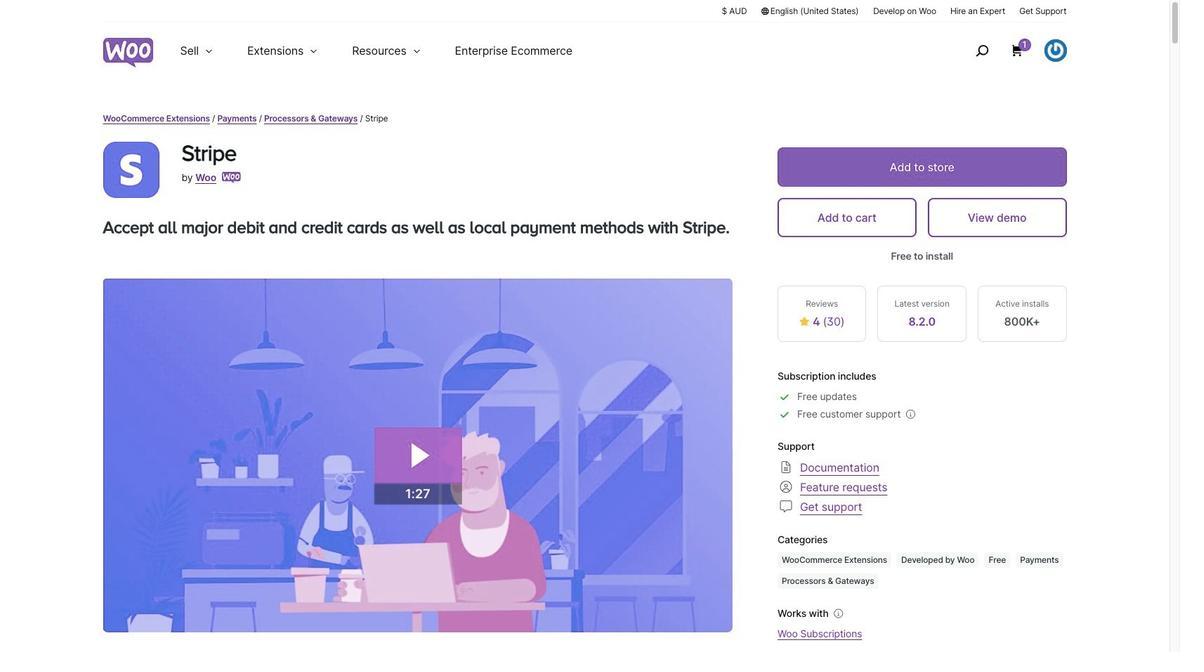 Task type: locate. For each thing, give the bounding box(es) containing it.
developed by woocommerce image
[[222, 172, 241, 183]]

circle info image
[[832, 607, 846, 621]]

breadcrumb element
[[103, 112, 1067, 125]]

open account menu image
[[1044, 39, 1067, 62]]



Task type: vqa. For each thing, say whether or not it's contained in the screenshot.
message icon
yes



Task type: describe. For each thing, give the bounding box(es) containing it.
search image
[[970, 39, 993, 62]]

circle user image
[[778, 479, 794, 496]]

service navigation menu element
[[945, 28, 1067, 73]]

message image
[[778, 498, 794, 515]]

product icon image
[[103, 142, 159, 198]]

extra information image
[[904, 408, 918, 422]]

file lines image
[[778, 459, 794, 476]]



